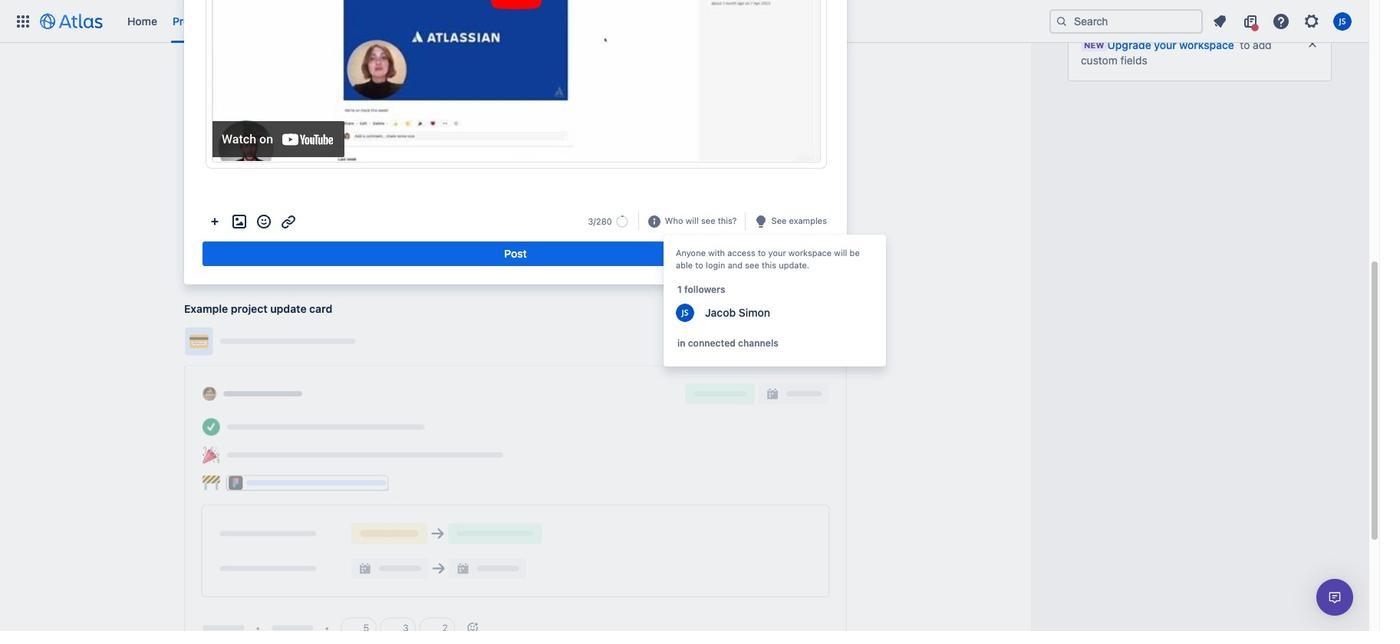 Task type: vqa. For each thing, say whether or not it's contained in the screenshot.
the share
no



Task type: locate. For each thing, give the bounding box(es) containing it.
examples
[[789, 216, 827, 226]]

1 vertical spatial see
[[745, 260, 760, 270]]

to left add
[[1241, 38, 1251, 51]]

will
[[686, 216, 699, 226], [834, 248, 848, 258]]

anyone with access to your workspace will be able to login and see this update.
[[676, 248, 860, 270]]

0 vertical spatial see
[[701, 216, 716, 226]]

1 vertical spatial your
[[769, 248, 786, 258]]

see examples button
[[770, 214, 829, 229]]

more actions image
[[206, 212, 224, 231]]

will right who
[[686, 216, 699, 226]]

your up this
[[769, 248, 786, 258]]

this?
[[718, 216, 737, 226]]

0 horizontal spatial see
[[701, 216, 716, 226]]

example
[[184, 302, 228, 315]]

feedback
[[535, 14, 582, 27]]

post
[[504, 247, 527, 260]]

0 horizontal spatial your
[[769, 248, 786, 258]]

2 vertical spatial to
[[696, 260, 704, 270]]

to up this
[[758, 248, 766, 258]]

1 vertical spatial workspace
[[789, 248, 832, 258]]

login
[[706, 260, 726, 270]]

1 horizontal spatial to
[[758, 248, 766, 258]]

followers
[[685, 284, 726, 295]]

0 horizontal spatial workspace
[[789, 248, 832, 258]]

to
[[1241, 38, 1251, 51], [758, 248, 766, 258], [696, 260, 704, 270]]

Main content area, start typing to enter text. text field
[[190, 0, 842, 185]]

your
[[1155, 38, 1177, 51], [769, 248, 786, 258]]

update
[[270, 302, 307, 315]]

0 vertical spatial will
[[686, 216, 699, 226]]

your right upgrade
[[1155, 38, 1177, 51]]

new
[[1084, 40, 1105, 50]]

access
[[728, 248, 756, 258]]

will inside anyone with access to your workspace will be able to login and see this update.
[[834, 248, 848, 258]]

1 vertical spatial will
[[834, 248, 848, 258]]

workspace left add
[[1180, 38, 1235, 51]]

0 vertical spatial to
[[1241, 38, 1251, 51]]

open intercom messenger image
[[1326, 589, 1345, 607]]

close banner image
[[1307, 38, 1319, 50]]

projects link
[[168, 9, 219, 33]]

0 horizontal spatial will
[[686, 216, 699, 226]]

post button
[[203, 241, 829, 266]]

card
[[309, 302, 333, 315]]

2 horizontal spatial to
[[1241, 38, 1251, 51]]

see
[[701, 216, 716, 226], [745, 260, 760, 270]]

banner
[[0, 0, 1369, 43]]

give
[[510, 14, 532, 27]]

workspace up update.
[[789, 248, 832, 258]]

see left "this?"
[[701, 216, 716, 226]]

jacob simon link
[[696, 305, 771, 321]]

Search field
[[1050, 9, 1203, 33]]

0 horizontal spatial to
[[696, 260, 704, 270]]

1 horizontal spatial see
[[745, 260, 760, 270]]

see
[[772, 216, 787, 226]]

to down anyone
[[696, 260, 704, 270]]

anyone
[[676, 248, 706, 258]]

will left be
[[834, 248, 848, 258]]

to add custom fields
[[1081, 38, 1272, 67]]

1 vertical spatial to
[[758, 248, 766, 258]]

workspace
[[1180, 38, 1235, 51], [789, 248, 832, 258]]

see down "access"
[[745, 260, 760, 270]]

in
[[678, 338, 686, 349]]

1 horizontal spatial will
[[834, 248, 848, 258]]

0 vertical spatial workspace
[[1180, 38, 1235, 51]]

1 horizontal spatial your
[[1155, 38, 1177, 51]]



Task type: describe. For each thing, give the bounding box(es) containing it.
projects
[[173, 14, 214, 27]]

see inside anyone with access to your workspace will be able to login and see this update.
[[745, 260, 760, 270]]

project
[[231, 302, 268, 315]]

jacob simon button
[[676, 301, 874, 325]]

topics link
[[377, 9, 419, 33]]

who
[[665, 216, 683, 226]]

search image
[[1056, 15, 1068, 27]]

0 vertical spatial your
[[1155, 38, 1177, 51]]

jacob simon
[[705, 306, 771, 319]]

3/280
[[588, 216, 612, 226]]

will inside popup button
[[686, 216, 699, 226]]

update.
[[779, 260, 810, 270]]

be
[[850, 248, 860, 258]]

topics
[[382, 14, 415, 27]]

top element
[[9, 0, 1050, 43]]

channels
[[738, 338, 779, 349]]

insert emoji image
[[255, 212, 273, 231]]

jacob
[[705, 306, 736, 319]]

in connected channels
[[678, 338, 779, 349]]

add
[[1253, 38, 1272, 51]]

help image
[[1272, 12, 1291, 30]]

see examples
[[772, 216, 827, 226]]

this
[[762, 260, 777, 270]]

custom
[[1081, 54, 1118, 67]]

fields
[[1121, 54, 1148, 67]]

teams link
[[309, 9, 351, 33]]

1 followers
[[678, 284, 726, 295]]

give feedback
[[510, 14, 582, 27]]

to inside to add custom fields
[[1241, 38, 1251, 51]]

who will see this?
[[665, 216, 737, 226]]

1
[[678, 284, 682, 295]]

add files, videos, or images image
[[230, 212, 249, 231]]

teams
[[314, 14, 347, 27]]

see inside popup button
[[701, 216, 716, 226]]

banner containing home
[[0, 0, 1369, 43]]

connected
[[688, 338, 736, 349]]

with
[[708, 248, 725, 258]]

new upgrade your workspace
[[1084, 38, 1235, 51]]

and
[[728, 260, 743, 270]]

home
[[127, 14, 157, 27]]

workspace inside anyone with access to your workspace will be able to login and see this update.
[[789, 248, 832, 258]]

upgrade
[[1108, 38, 1152, 51]]

give feedback button
[[501, 9, 592, 33]]

able
[[676, 260, 693, 270]]

who will see this? button
[[664, 214, 739, 229]]

1 horizontal spatial workspace
[[1180, 38, 1235, 51]]

example project update card
[[184, 302, 333, 315]]

insert link image
[[279, 212, 298, 231]]

simon
[[739, 306, 771, 319]]

home link
[[123, 9, 162, 33]]

your inside anyone with access to your workspace will be able to login and see this update.
[[769, 248, 786, 258]]



